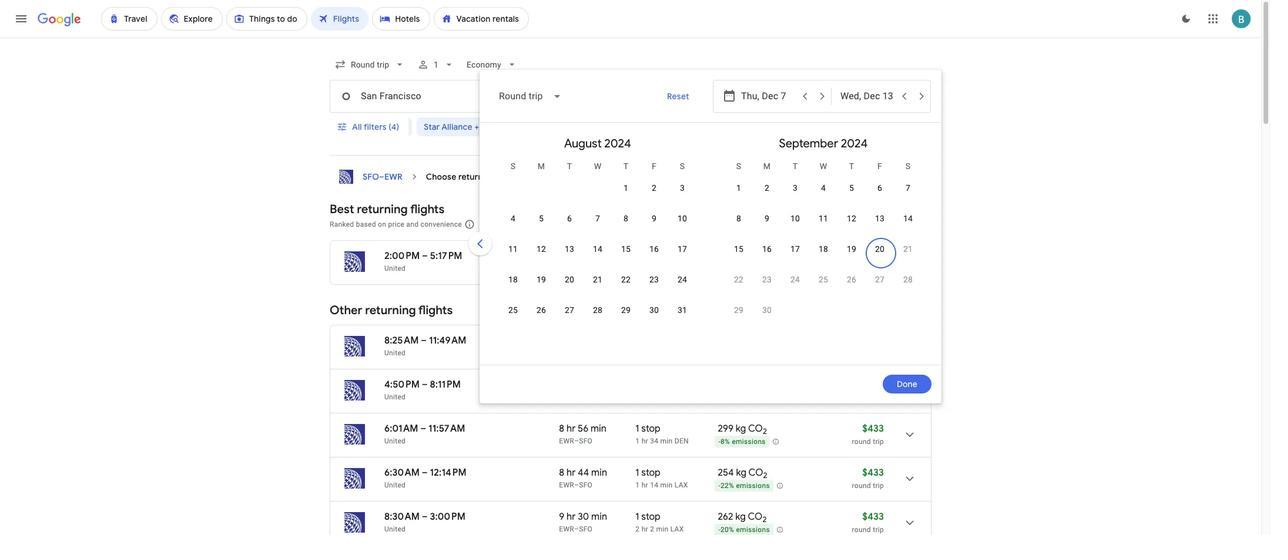 Task type: locate. For each thing, give the bounding box(es) containing it.
stop up layover (1 of 1) is a 2 hr 2 min layover at los angeles international airport in los angeles. element on the bottom of page
[[642, 511, 661, 523]]

1 $433 round trip from the top
[[852, 423, 884, 446]]

hr left 34
[[642, 437, 648, 446]]

14 up 1 stop 2 hr 2 min lax
[[650, 481, 659, 490]]

flights for best returning flights
[[410, 202, 445, 217]]

star alliance +2 button
[[417, 113, 504, 141]]

united down 6:01 am
[[384, 437, 406, 446]]

1 vertical spatial 19 button
[[527, 274, 556, 302]]

round
[[852, 265, 871, 273], [852, 394, 871, 402], [852, 438, 871, 446], [852, 482, 871, 490], [852, 526, 871, 534]]

5 button
[[838, 182, 866, 210], [527, 213, 556, 241]]

23 inside august 2024 row group
[[650, 275, 659, 285]]

26 button left tue, aug 27 element
[[527, 304, 556, 333]]

9 right adult.
[[652, 214, 657, 223]]

1 horizontal spatial 11 button
[[809, 213, 838, 241]]

1 stop from the top
[[642, 423, 661, 435]]

0 vertical spatial $423 round trip
[[852, 250, 884, 273]]

20 down 6 hr 17 min
[[565, 275, 574, 285]]

united inside 8:25 am – 11:49 am united
[[384, 349, 406, 357]]

sfo inside 8 hr 44 min ewr – sfo
[[579, 481, 593, 490]]

1 horizontal spatial 19 button
[[838, 243, 866, 272]]

6
[[878, 183, 882, 193], [567, 214, 572, 223], [559, 250, 565, 262]]

0 vertical spatial 433 us dollars text field
[[863, 467, 884, 479]]

3 inside august 2024 row group
[[680, 183, 685, 193]]

18
[[819, 245, 828, 254], [508, 275, 518, 285]]

20 button
[[866, 243, 894, 272], [556, 274, 584, 302]]

0 vertical spatial 14 button
[[894, 213, 922, 241]]

5 inside september 2024 row group
[[849, 183, 854, 193]]

– inside 6:30 am – 12:14 pm united
[[422, 467, 428, 479]]

22 button
[[612, 274, 640, 302], [725, 274, 753, 302]]

0 horizontal spatial 23
[[650, 275, 659, 285]]

stop for 8 hr 56 min
[[642, 423, 661, 435]]

m up francisco
[[538, 162, 545, 171]]

1 24 from the left
[[678, 275, 687, 285]]

m inside row group
[[763, 162, 771, 171]]

0 vertical spatial $433
[[863, 423, 884, 435]]

1 horizontal spatial 13 button
[[866, 213, 894, 241]]

15 down adult.
[[621, 245, 631, 254]]

27 button right 'mon, aug 26' element
[[556, 304, 584, 333]]

kg inside the 262 kg co 2
[[736, 511, 746, 523]]

emissions for 262
[[736, 526, 770, 534]]

1 23 button from the left
[[640, 274, 668, 302]]

kg up -22% emissions
[[736, 467, 747, 479]]

24 for sat, aug 24 element
[[678, 275, 687, 285]]

21 inside august 2024 row group
[[593, 275, 603, 285]]

flights for other returning flights
[[418, 303, 453, 318]]

united for 4:50 pm
[[384, 393, 406, 401]]

2 17 button from the left
[[781, 243, 809, 272]]

1 23 from the left
[[650, 275, 659, 285]]

layover (1 of 1) is a 1 hr 14 min layover at los angeles international airport in los angeles. element
[[636, 481, 712, 490]]

lax for 254
[[675, 481, 688, 490]]

23 left tue, sep 24 element
[[762, 275, 772, 285]]

5
[[849, 183, 854, 193], [539, 214, 544, 223]]

leaves newark liberty international airport at 8:25 am on wednesday, december 13 and arrives at san francisco international airport at 11:49 am on wednesday, december 13. element
[[384, 335, 466, 347]]

united for 6:30 am
[[384, 481, 406, 490]]

6 inside september 2024 row group
[[878, 183, 882, 193]]

1 horizontal spatial 26 button
[[838, 274, 866, 302]]

15 button up thu, aug 22 element
[[612, 243, 640, 272]]

0 horizontal spatial 12
[[537, 245, 546, 254]]

wed, sep 18 element
[[819, 243, 828, 255]]

0 vertical spatial 20 button
[[866, 243, 894, 272]]

$433 for 262
[[863, 511, 884, 523]]

1 horizontal spatial 30 button
[[753, 304, 781, 333]]

1 horizontal spatial 3
[[793, 183, 798, 193]]

sun, sep 8 element
[[737, 213, 741, 225]]

– for 3:00 pm
[[422, 511, 428, 523]]

1 vertical spatial 11 button
[[499, 243, 527, 272]]

6 for tue, aug 6 element
[[567, 214, 572, 223]]

row containing 29
[[725, 299, 781, 333]]

0 horizontal spatial 20
[[565, 275, 574, 285]]

round left flight details. leaves newark liberty international airport at 6:30 am on wednesday, december 13 and arrives at san francisco international airport at 12:14 pm on wednesday, december 13. image
[[852, 482, 871, 490]]

Arrival time: 3:00 PM. text field
[[430, 511, 466, 523]]

1 horizontal spatial 16
[[762, 245, 772, 254]]

include
[[505, 220, 528, 229]]

thu, sep 19 element
[[847, 243, 857, 255]]

20 for fri, sep 20 element
[[875, 245, 885, 254]]

co up -22% emissions
[[749, 467, 763, 479]]

1 22 from the left
[[621, 275, 631, 285]]

2 vertical spatial 6
[[559, 250, 565, 262]]

total duration 8 hr 56 min. element
[[559, 423, 636, 437]]

10 inside august 2024 row group
[[678, 214, 687, 223]]

2 right sun, sep 1 element
[[765, 183, 769, 193]]

18 inside september 2024 row group
[[819, 245, 828, 254]]

16 for "fri, aug 16" element
[[650, 245, 659, 254]]

1 horizontal spatial 11
[[819, 214, 828, 223]]

17 button up sat, aug 24 element
[[668, 243, 697, 272]]

3 button for august 2024
[[668, 182, 697, 210]]

2 w from the left
[[820, 162, 827, 171]]

8
[[624, 214, 628, 223], [737, 214, 741, 223], [559, 423, 564, 435], [559, 467, 564, 479]]

hr left 56
[[567, 423, 576, 435]]

0 horizontal spatial 30 button
[[640, 304, 668, 333]]

1 22 button from the left
[[612, 274, 640, 302]]

2 t from the left
[[624, 162, 629, 171]]

1 and from the left
[[406, 220, 419, 229]]

– inside 8:25 am – 11:49 am united
[[421, 335, 427, 347]]

thu, sep 5 element
[[849, 182, 854, 194]]

$433 for 299
[[863, 423, 884, 435]]

hr inside 9 hr 30 min ewr – sfo
[[567, 511, 576, 523]]

6 inside august 2024 row group
[[567, 214, 572, 223]]

0 horizontal spatial 16 button
[[640, 243, 668, 272]]

1 horizontal spatial 17
[[678, 245, 687, 254]]

22 inside september 2024 row group
[[734, 275, 744, 285]]

change appearance image
[[1172, 5, 1200, 33]]

1 horizontal spatial 22
[[734, 275, 744, 285]]

2 15 from the left
[[734, 245, 744, 254]]

3 - from the top
[[719, 526, 721, 534]]

None search field
[[322, 51, 942, 404]]

4:50 pm
[[384, 379, 420, 391]]

2 $423 from the top
[[863, 379, 884, 391]]

2 1 stop flight. element from the top
[[636, 467, 661, 481]]

thu, aug 8 element
[[624, 213, 628, 225]]

august 2024 row group
[[485, 128, 711, 360]]

21 down total duration 6 hr 17 min. element
[[593, 275, 603, 285]]

1 w from the left
[[594, 162, 602, 171]]

1 vertical spatial 18
[[508, 275, 518, 285]]

choose return to san francisco
[[426, 172, 550, 182]]

1 fees from the left
[[585, 220, 599, 229]]

28 left thu, aug 29 element
[[593, 306, 603, 315]]

1 24 button from the left
[[668, 274, 697, 302]]

14 inside september 2024 row group
[[903, 214, 913, 223]]

7 for wed, aug 7 element
[[595, 214, 600, 223]]

f inside september 2024 row group
[[878, 162, 882, 171]]

9 down 8 hr 44 min ewr – sfo
[[559, 511, 565, 523]]

co inside 254 kg co 2
[[749, 467, 763, 479]]

19 left $423 text box in the right of the page
[[847, 245, 857, 254]]

5 round from the top
[[852, 526, 871, 534]]

kg up -20% emissions
[[736, 511, 746, 523]]

-20% emissions
[[719, 526, 770, 534]]

13 inside september 2024 row group
[[875, 214, 885, 223]]

5 trip from the top
[[873, 526, 884, 534]]

None text field
[[330, 80, 514, 113]]

s up francisco
[[511, 162, 516, 171]]

29 inside august 2024 row group
[[621, 306, 631, 315]]

1 inside september 2024 row group
[[737, 183, 741, 193]]

emissions inside "popup button"
[[535, 122, 574, 132]]

1 vertical spatial $423
[[863, 379, 884, 391]]

2 24 button from the left
[[781, 274, 809, 302]]

w for august
[[594, 162, 602, 171]]

departure text field for return text field
[[741, 81, 795, 112]]

1 stop flight. element down 34
[[636, 467, 661, 481]]

1 horizontal spatial 6
[[567, 214, 572, 223]]

5 for mon, aug 5 element
[[539, 214, 544, 223]]

1 16 button from the left
[[640, 243, 668, 272]]

sat, sep 14 element
[[903, 213, 913, 225]]

min right 44
[[591, 467, 607, 479]]

9 inside august 2024 row group
[[652, 214, 657, 223]]

s up sun, sep 1 element
[[736, 162, 741, 171]]

hr inside "1 stop 1 hr 14 min lax"
[[642, 481, 648, 490]]

$423
[[863, 250, 884, 262], [863, 379, 884, 391]]

9 for the mon, sep 9 'element'
[[765, 214, 769, 223]]

0 horizontal spatial 20 button
[[556, 274, 584, 302]]

2024
[[604, 136, 631, 151], [841, 136, 868, 151]]

1 horizontal spatial 8 button
[[725, 213, 753, 241]]

29 inside september 2024 row group
[[734, 306, 744, 315]]

1 $433 from the top
[[863, 423, 884, 435]]

2 23 from the left
[[762, 275, 772, 285]]

0 vertical spatial 4
[[821, 183, 826, 193]]

8 left 56
[[559, 423, 564, 435]]

1 horizontal spatial 28 button
[[894, 274, 922, 302]]

august
[[564, 136, 602, 151]]

2 30 button from the left
[[753, 304, 781, 333]]

None field
[[330, 54, 410, 75], [462, 54, 523, 75], [490, 82, 571, 111], [330, 54, 410, 75], [462, 54, 523, 75], [490, 82, 571, 111]]

3 $433 round trip from the top
[[852, 511, 884, 534]]

1 vertical spatial 27
[[565, 306, 574, 315]]

1 vertical spatial 28
[[593, 306, 603, 315]]

fees
[[585, 220, 599, 229], [725, 220, 740, 229]]

0 horizontal spatial 26
[[537, 306, 546, 315]]

10 right fri, aug 9 'element'
[[678, 214, 687, 223]]

25 button left thu, sep 26 element
[[809, 274, 838, 302]]

sat, sep 21 element
[[903, 243, 913, 255]]

0 vertical spatial 7
[[906, 183, 911, 193]]

15 for sun, sep 15 element
[[734, 245, 744, 254]]

1 button
[[612, 182, 640, 210], [725, 182, 753, 210]]

30 button
[[640, 304, 668, 333], [753, 304, 781, 333]]

sfo inside 9 hr 30 min ewr – sfo
[[579, 526, 593, 534]]

united for 2:00 pm
[[384, 265, 406, 273]]

2
[[605, 122, 610, 132], [652, 183, 657, 193], [765, 183, 769, 193], [763, 427, 767, 437], [763, 471, 768, 481], [763, 515, 767, 525], [636, 526, 640, 534], [650, 526, 654, 534]]

tue, aug 20 element
[[565, 274, 574, 286]]

sfo for 3:00 pm
[[579, 526, 593, 534]]

t down august
[[567, 162, 572, 171]]

17 for tue, sep 17 'element'
[[791, 245, 800, 254]]

13 down "taxes"
[[565, 245, 574, 254]]

2 stop from the top
[[642, 467, 661, 479]]

7 inside september 2024 row group
[[906, 183, 911, 193]]

6:01 am
[[384, 423, 418, 435]]

0 horizontal spatial 4
[[511, 214, 516, 223]]

total duration 6 hr 17 min. element
[[559, 250, 636, 264]]

23 button
[[640, 274, 668, 302], [753, 274, 781, 302]]

den
[[675, 437, 689, 446]]

12 inside september 2024 row group
[[847, 214, 857, 223]]

30 inside august 2024 row group
[[650, 306, 659, 315]]

4 s from the left
[[906, 162, 911, 171]]

ewr inside 8 hr 44 min ewr – sfo
[[559, 481, 574, 490]]

kg inside the 299 kg co 2
[[736, 423, 746, 435]]

7 left for
[[595, 214, 600, 223]]

total duration 8 hr 44 min. element
[[559, 467, 636, 481]]

5 right include at the left of page
[[539, 214, 544, 223]]

6 hr 17 min
[[559, 250, 605, 262]]

f for september 2024
[[878, 162, 882, 171]]

price button
[[655, 118, 702, 136]]

stop up 34
[[642, 423, 661, 435]]

3 united from the top
[[384, 393, 406, 401]]

0 vertical spatial 27
[[875, 275, 885, 285]]

29
[[621, 306, 631, 315], [734, 306, 744, 315]]

4 for sun, aug 4 element at the left top
[[511, 214, 516, 223]]

1 vertical spatial $433
[[863, 467, 884, 479]]

9 right may
[[765, 214, 769, 223]]

fees right +
[[585, 220, 599, 229]]

0 horizontal spatial 21
[[593, 275, 603, 285]]

mon, aug 19 element
[[537, 274, 546, 286]]

20 button up fri, sep 27 element
[[866, 243, 894, 272]]

17 for sat, aug 17 element
[[678, 245, 687, 254]]

1 horizontal spatial 5 button
[[838, 182, 866, 210]]

19 button up thu, sep 26 element
[[838, 243, 866, 272]]

1 16 from the left
[[650, 245, 659, 254]]

2 29 button from the left
[[725, 304, 753, 333]]

24 button up 'sat, aug 31' element
[[668, 274, 697, 302]]

299
[[718, 423, 734, 435]]

$423 round trip
[[852, 250, 884, 273], [852, 379, 884, 402]]

mon, sep 16 element
[[762, 243, 772, 255]]

other
[[330, 303, 362, 318]]

fri, aug 16 element
[[650, 243, 659, 255]]

1 vertical spatial 21
[[593, 275, 603, 285]]

19
[[847, 245, 857, 254], [537, 275, 546, 285]]

0 horizontal spatial 3
[[680, 183, 685, 193]]

1 button for august 2024
[[612, 182, 640, 210]]

1 horizontal spatial 9
[[652, 214, 657, 223]]

adult.
[[619, 220, 637, 229]]

20
[[875, 245, 885, 254], [565, 275, 574, 285]]

1 3 button from the left
[[668, 182, 697, 210]]

row down wed, sep 18 element
[[725, 269, 922, 302]]

12 button up mon, aug 19 element
[[527, 243, 556, 272]]

ewr inside '8 hr 56 min ewr – sfo'
[[559, 437, 574, 446]]

2 and from the left
[[697, 220, 709, 229]]

united inside 2:00 pm – 5:17 pm united
[[384, 265, 406, 273]]

1 horizontal spatial 24
[[791, 275, 800, 285]]

1 m from the left
[[538, 162, 545, 171]]

3 inside september 2024 row group
[[793, 183, 798, 193]]

4 trip from the top
[[873, 482, 884, 490]]

2 29 from the left
[[734, 306, 744, 315]]

filters
[[364, 122, 387, 132]]

0 horizontal spatial 2 button
[[640, 182, 668, 210]]

3 round from the top
[[852, 438, 871, 446]]

co up -8% emissions
[[748, 423, 763, 435]]

18 button inside september 2024 row group
[[809, 243, 838, 272]]

0 horizontal spatial 15
[[621, 245, 631, 254]]

423 US dollars text field
[[863, 250, 884, 262]]

3 button up sat, aug 10 element
[[668, 182, 697, 210]]

2 horizontal spatial 30
[[762, 306, 772, 315]]

$433 round trip
[[852, 423, 884, 446], [852, 467, 884, 490], [852, 511, 884, 534]]

trip down 433 us dollars text box
[[873, 438, 884, 446]]

24 right 'fri, aug 23' element
[[678, 275, 687, 285]]

flight details. leaves newark liberty international airport at 8:30 am on wednesday, december 13 and arrives at san francisco international airport at 3:00 pm on wednesday, december 13. image
[[896, 509, 924, 536]]

co inside the 262 kg co 2
[[748, 511, 763, 523]]

2 left bags
[[605, 122, 610, 132]]

1 433 us dollars text field from the top
[[863, 467, 884, 479]]

11 down include at the left of page
[[508, 245, 518, 254]]

trip up fri, sep 27 element
[[873, 265, 884, 273]]

row up the wed, aug 28 element
[[499, 269, 697, 302]]

2 22 from the left
[[734, 275, 744, 285]]

main content containing best returning flights
[[330, 165, 932, 536]]

2 horizontal spatial 17
[[791, 245, 800, 254]]

0 horizontal spatial 19
[[537, 275, 546, 285]]

ewr down total duration 8 hr 56 min. element
[[559, 437, 574, 446]]

8 inside 8 hr 44 min ewr – sfo
[[559, 467, 564, 479]]

2 $433 round trip from the top
[[852, 467, 884, 490]]

w inside august 2024 row group
[[594, 162, 602, 171]]

3 1 stop flight. element from the top
[[636, 511, 661, 525]]

15 inside august 2024 row group
[[621, 245, 631, 254]]

row down wed, aug 21 element
[[499, 299, 697, 333]]

1 horizontal spatial 28
[[903, 275, 913, 285]]

f inside august 2024 row group
[[652, 162, 657, 171]]

24 left wed, sep 25 element
[[791, 275, 800, 285]]

2 3 from the left
[[793, 183, 798, 193]]

sfo inside '8 hr 56 min ewr – sfo'
[[579, 437, 593, 446]]

Departure time: 8:25 AM. text field
[[384, 335, 419, 347]]

hr inside the 1 stop 1 hr 34 min den
[[642, 437, 648, 446]]

flights
[[410, 202, 445, 217], [418, 303, 453, 318]]

0 vertical spatial 25
[[819, 275, 828, 285]]

18 for sun, aug 18 element
[[508, 275, 518, 285]]

$433 round trip for 262
[[852, 511, 884, 534]]

3 t from the left
[[793, 162, 798, 171]]

2 - from the top
[[719, 482, 721, 490]]

Departure time: 4:50 PM. text field
[[384, 379, 420, 391]]

4 left thu, sep 5 element
[[821, 183, 826, 193]]

– left 8:11 pm
[[422, 379, 428, 391]]

10 left wed, sep 11 element
[[791, 214, 800, 223]]

min inside "1 stop 1 hr 14 min lax"
[[660, 481, 673, 490]]

$423 left 'done'
[[863, 379, 884, 391]]

1 vertical spatial 28 button
[[584, 304, 612, 333]]

september 2024 row group
[[711, 128, 936, 360]]

tue, sep 24 element
[[791, 274, 800, 286]]

row
[[612, 172, 697, 210], [725, 172, 922, 210], [499, 208, 697, 241], [725, 208, 922, 241], [499, 238, 697, 272], [725, 238, 922, 272], [499, 269, 697, 302], [725, 269, 922, 302], [499, 299, 697, 333], [725, 299, 781, 333]]

1 2024 from the left
[[604, 136, 631, 151]]

0 horizontal spatial w
[[594, 162, 602, 171]]

mon, aug 12 element
[[537, 243, 546, 255]]

mon, sep 30 element
[[762, 304, 772, 316]]

7 button
[[894, 182, 922, 210], [584, 213, 612, 241]]

0 horizontal spatial 13
[[565, 245, 574, 254]]

trip left flight details. leaves newark liberty international airport at 8:30 am on wednesday, december 13 and arrives at san francisco international airport at 3:00 pm on wednesday, december 13. icon
[[873, 526, 884, 534]]

0 horizontal spatial fees
[[585, 220, 599, 229]]

1 horizontal spatial 6 button
[[866, 182, 894, 210]]

august 2024
[[564, 136, 631, 151]]

less emissions button
[[508, 118, 594, 136]]

14 button
[[894, 213, 922, 241], [584, 243, 612, 272]]

0 horizontal spatial m
[[538, 162, 545, 171]]

ewr for 11:57 am
[[559, 437, 574, 446]]

9 inside september 2024 row group
[[765, 214, 769, 223]]

1 stop flight. element for 8 hr 44 min
[[636, 467, 661, 481]]

– inside 2:00 pm – 5:17 pm united
[[422, 250, 428, 262]]

september 2024
[[779, 136, 868, 151]]

sun, aug 4 element
[[511, 213, 516, 225]]

– for 12:14 pm
[[422, 467, 428, 479]]

3 right fri, aug 2 element
[[680, 183, 685, 193]]

2 up -20% emissions
[[763, 515, 767, 525]]

0 horizontal spatial 3 button
[[668, 182, 697, 210]]

0 horizontal spatial 9
[[559, 511, 565, 523]]

20 inside august 2024 row group
[[565, 275, 574, 285]]

1 horizontal spatial 5
[[849, 183, 854, 193]]

4 round from the top
[[852, 482, 871, 490]]

1 vertical spatial 4 button
[[499, 213, 527, 241]]

21 button up 'sat, sep 28' element
[[894, 243, 922, 272]]

2 inside the 299 kg co 2
[[763, 427, 767, 437]]

2 10 button from the left
[[781, 213, 809, 241]]

Arrival time: 12:14 PM. text field
[[430, 467, 467, 479]]

0 vertical spatial 21 button
[[894, 243, 922, 272]]

s
[[511, 162, 516, 171], [680, 162, 685, 171], [736, 162, 741, 171], [906, 162, 911, 171]]

row containing 15
[[725, 238, 922, 272]]

co inside the 299 kg co 2
[[748, 423, 763, 435]]

0 horizontal spatial 29 button
[[612, 304, 640, 333]]

2 f from the left
[[878, 162, 882, 171]]

1 vertical spatial 11
[[508, 245, 518, 254]]

$433 for 254
[[863, 467, 884, 479]]

9 inside 9 hr 30 min ewr – sfo
[[559, 511, 565, 523]]

17 inside september 2024 row group
[[791, 245, 800, 254]]

2 1 button from the left
[[725, 182, 753, 210]]

ewr down total duration 9 hr 30 min. element
[[559, 526, 574, 534]]

emissions
[[535, 122, 574, 132], [732, 438, 766, 446], [736, 482, 770, 490], [736, 526, 770, 534]]

stop inside the 1 stop 1 hr 34 min den
[[642, 423, 661, 435]]

w inside september 2024 row group
[[820, 162, 827, 171]]

min inside 8 hr 44 min ewr – sfo
[[591, 467, 607, 479]]

row containing 11
[[499, 238, 697, 272]]

min down layover (1 of 1) is a 1 hr 14 min layover at los angeles international airport in los angeles. element
[[656, 526, 669, 534]]

21 inside september 2024 row group
[[903, 245, 913, 254]]

10 button up sat, aug 17 element
[[668, 213, 697, 241]]

tue, sep 3 element
[[793, 182, 798, 194]]

1 2 button from the left
[[640, 182, 668, 210]]

44
[[578, 467, 589, 479]]

10
[[678, 214, 687, 223], [791, 214, 800, 223]]

1 stop flight. element down layover (1 of 1) is a 1 hr 14 min layover at los angeles international airport in los angeles. element
[[636, 511, 661, 525]]

26 inside august 2024 row group
[[537, 306, 546, 315]]

8:30 am – 3:00 pm united
[[384, 511, 466, 534]]

- for 262
[[719, 526, 721, 534]]

3 stop from the top
[[642, 511, 661, 523]]

lax
[[675, 481, 688, 490], [671, 526, 684, 534]]

8 button
[[612, 213, 640, 241], [725, 213, 753, 241]]

layover (1 of 1) is a 2 hr 2 min layover at los angeles international airport in los angeles. element
[[636, 525, 712, 534]]

united down departure time: 2:00 pm. text box
[[384, 265, 406, 273]]

0 horizontal spatial 19 button
[[527, 274, 556, 302]]

14
[[903, 214, 913, 223], [593, 245, 603, 254], [650, 481, 659, 490]]

20 for tue, aug 20 element on the left of page
[[565, 275, 574, 285]]

1 united from the top
[[384, 265, 406, 273]]

19 inside august 2024 row group
[[537, 275, 546, 285]]

grid
[[485, 128, 936, 372]]

price
[[388, 220, 405, 229]]

1 inside popup button
[[434, 60, 439, 69]]

kg for 254
[[736, 467, 747, 479]]

0 vertical spatial 1 stop flight. element
[[636, 423, 661, 437]]

30 inside september 2024 row group
[[762, 306, 772, 315]]

1 vertical spatial $423 round trip
[[852, 379, 884, 402]]

30 for mon, sep 30 element
[[762, 306, 772, 315]]

Return text field
[[841, 81, 895, 112]]

1 1 stop flight. element from the top
[[636, 423, 661, 437]]

1 15 from the left
[[621, 245, 631, 254]]

7 right fri, sep 6 element
[[906, 183, 911, 193]]

22 down kg co
[[734, 275, 744, 285]]

2 2 button from the left
[[753, 182, 781, 210]]

m inside august 2024 row group
[[538, 162, 545, 171]]

13 for tue, aug 13 element
[[565, 245, 574, 254]]

co for 299
[[748, 423, 763, 435]]

1 horizontal spatial 15
[[734, 245, 744, 254]]

2 horizontal spatial 14
[[903, 214, 913, 223]]

0 horizontal spatial 7 button
[[584, 213, 612, 241]]

ewr
[[384, 172, 402, 182], [559, 437, 574, 446], [559, 481, 574, 490], [559, 526, 574, 534]]

hr inside '8 hr 56 min ewr – sfo'
[[567, 423, 576, 435]]

main content
[[330, 165, 932, 536]]

flight details. leaves newark liberty international airport at 4:50 pm on wednesday, december 13 and arrives at san francisco international airport at 8:11 pm on wednesday, december 13. image
[[896, 377, 924, 405]]

1 f from the left
[[652, 162, 657, 171]]

1 horizontal spatial 7 button
[[894, 182, 922, 210]]

3 trip from the top
[[873, 438, 884, 446]]

hr inside 1 stop 2 hr 2 min lax
[[642, 526, 648, 534]]

1 30 button from the left
[[640, 304, 668, 333]]

11 inside august 2024 row group
[[508, 245, 518, 254]]

0 horizontal spatial 10 button
[[668, 213, 697, 241]]

m
[[538, 162, 545, 171], [763, 162, 771, 171]]

– inside 4:50 pm – 8:11 pm united
[[422, 379, 428, 391]]

s up sat, aug 3 element
[[680, 162, 685, 171]]

wed, sep 11 element
[[819, 213, 828, 225]]

1 - from the top
[[719, 438, 721, 446]]

6 united from the top
[[384, 526, 406, 534]]

stop inside "1 stop 1 hr 14 min lax"
[[642, 467, 661, 479]]

0 horizontal spatial 2024
[[604, 136, 631, 151]]

leaves newark liberty international airport at 8:30 am on wednesday, december 13 and arrives at san francisco international airport at 3:00 pm on wednesday, december 13. element
[[384, 511, 466, 523]]

lax inside 1 stop 2 hr 2 min lax
[[671, 526, 684, 534]]

18 inside august 2024 row group
[[508, 275, 518, 285]]

6 right thu, sep 5 element
[[878, 183, 882, 193]]

2 united from the top
[[384, 349, 406, 357]]

wed, sep 4 element
[[821, 182, 826, 194]]

19 inside september 2024 row group
[[847, 245, 857, 254]]

28 button
[[894, 274, 922, 302], [584, 304, 612, 333]]

ewr for 3:00 pm
[[559, 526, 574, 534]]

ewr inside 9 hr 30 min ewr – sfo
[[559, 526, 574, 534]]

1 1 button from the left
[[612, 182, 640, 210]]

tue, aug 13 element
[[565, 243, 574, 255]]

27 button left 'sat, sep 28' element
[[866, 274, 894, 302]]

2024 for september 2024
[[841, 136, 868, 151]]

united for 8:30 am
[[384, 526, 406, 534]]

13 left by:
[[875, 214, 885, 223]]

kg for 299
[[736, 423, 746, 435]]

united for 8:25 am
[[384, 349, 406, 357]]

1 10 from the left
[[678, 214, 687, 223]]

1 t from the left
[[567, 162, 572, 171]]

1 $423 from the top
[[863, 250, 884, 262]]

23 button up fri, aug 30 element
[[640, 274, 668, 302]]

25
[[819, 275, 828, 285], [508, 306, 518, 315]]

3 $433 from the top
[[863, 511, 884, 523]]

grid containing august 2024
[[485, 128, 936, 372]]

21
[[903, 245, 913, 254], [593, 275, 603, 285]]

2 433 us dollars text field from the top
[[863, 511, 884, 523]]

4 button
[[809, 182, 838, 210], [499, 213, 527, 241]]

prices
[[482, 220, 503, 229]]

8 left may
[[737, 214, 741, 223]]

1 29 button from the left
[[612, 304, 640, 333]]

10 inside september 2024 row group
[[791, 214, 800, 223]]

1 vertical spatial 18 button
[[499, 274, 527, 302]]

2 horizontal spatial 9
[[765, 214, 769, 223]]

returning for other
[[365, 303, 416, 318]]

22%
[[721, 482, 734, 490]]

15 button up the sun, sep 22 element
[[725, 243, 753, 272]]

27 inside august 2024 row group
[[565, 306, 574, 315]]

1 9 button from the left
[[640, 213, 668, 241]]

united inside 8:30 am – 3:00 pm united
[[384, 526, 406, 534]]

2 10 from the left
[[791, 214, 800, 223]]

0 vertical spatial 19
[[847, 245, 857, 254]]

min inside 9 hr 30 min ewr – sfo
[[591, 511, 607, 523]]

0 vertical spatial 18
[[819, 245, 828, 254]]

1 horizontal spatial 13
[[875, 214, 885, 223]]

6 for fri, sep 6 element
[[878, 183, 882, 193]]

round down $423 text field
[[852, 394, 871, 402]]

Departure text field
[[741, 81, 795, 112], [741, 81, 795, 112]]

Departure time: 6:30 AM. text field
[[384, 467, 420, 479]]

sfo down 56
[[579, 437, 593, 446]]

sat, sep 7 element
[[906, 182, 911, 194]]

row containing 4
[[499, 208, 697, 241]]

1 horizontal spatial 22 button
[[725, 274, 753, 302]]

11 for wed, sep 11 element
[[819, 214, 828, 223]]

0 vertical spatial flights
[[410, 202, 445, 217]]

$423 round trip for 5:17 pm
[[852, 250, 884, 273]]

– right 8:25 am text box
[[421, 335, 427, 347]]

433 us dollars text field left flight details. leaves newark liberty international airport at 6:30 am on wednesday, december 13 and arrives at san francisco international airport at 12:14 pm on wednesday, december 13. image
[[863, 467, 884, 479]]

0 horizontal spatial 26 button
[[527, 304, 556, 333]]

2 vertical spatial stop
[[642, 511, 661, 523]]

wed, sep 25 element
[[819, 274, 828, 286]]

emissions for 299
[[732, 438, 766, 446]]

-22% emissions
[[719, 482, 770, 490]]

united inside 4:50 pm – 8:11 pm united
[[384, 393, 406, 401]]

16 button up mon, sep 23 element
[[753, 243, 781, 272]]

w up the wed, sep 4 element
[[820, 162, 827, 171]]

1 stop flight. element
[[636, 423, 661, 437], [636, 467, 661, 481], [636, 511, 661, 525]]

– for 11:57 am
[[421, 423, 426, 435]]

27 for fri, sep 27 element
[[875, 275, 885, 285]]

passenger
[[779, 220, 813, 229]]

8 right for
[[624, 214, 628, 223]]

co inside popup button
[[750, 250, 764, 262]]

1 inside 1 stop 2 hr 2 min lax
[[636, 511, 639, 523]]

1 vertical spatial lax
[[671, 526, 684, 534]]

6 inside main content
[[559, 250, 565, 262]]

2 2024 from the left
[[841, 136, 868, 151]]

– for 5:17 pm
[[422, 250, 428, 262]]

22 inside august 2024 row group
[[621, 275, 631, 285]]

t
[[567, 162, 572, 171], [624, 162, 629, 171], [793, 162, 798, 171], [849, 162, 854, 171]]

22 left 'fri, aug 23' element
[[621, 275, 631, 285]]

12 for thu, sep 12 element at the top of page
[[847, 214, 857, 223]]

18 for wed, sep 18 element
[[819, 245, 828, 254]]

row containing 18
[[499, 269, 697, 302]]

united for 6:01 am
[[384, 437, 406, 446]]

1 button
[[413, 51, 460, 79]]

30 for fri, aug 30 element
[[650, 306, 659, 315]]

round up thu, sep 26 element
[[852, 265, 871, 273]]

19 button
[[838, 243, 866, 272], [527, 274, 556, 302]]

convenience
[[421, 220, 462, 229]]

2 3 button from the left
[[781, 182, 809, 210]]

trip left flight details. leaves newark liberty international airport at 6:30 am on wednesday, december 13 and arrives at san francisco international airport at 12:14 pm on wednesday, december 13. image
[[873, 482, 884, 490]]

co
[[750, 250, 764, 262], [748, 423, 763, 435], [749, 467, 763, 479], [748, 511, 763, 523]]

0 horizontal spatial 12 button
[[527, 243, 556, 272]]

sun, sep 15 element
[[734, 243, 744, 255]]

row up wed, aug 21 element
[[499, 238, 697, 272]]

254
[[718, 467, 734, 479]]

2 m from the left
[[763, 162, 771, 171]]

ranked
[[330, 220, 354, 229]]

2 15 button from the left
[[725, 243, 753, 272]]

29 for sun, sep 29 element
[[734, 306, 744, 315]]

1 29 from the left
[[621, 306, 631, 315]]

sat, aug 31 element
[[678, 304, 687, 316]]

12
[[847, 214, 857, 223], [537, 245, 546, 254]]

8 inside september 2024 row group
[[737, 214, 741, 223]]

1 stop flight. element for 9 hr 30 min
[[636, 511, 661, 525]]

16 for mon, sep 16 element
[[762, 245, 772, 254]]

2 16 from the left
[[762, 245, 772, 254]]

1 button for september 2024
[[725, 182, 753, 210]]

16 button up 'fri, aug 23' element
[[640, 243, 668, 272]]

2 $423 round trip from the top
[[852, 379, 884, 402]]

1 trip from the top
[[873, 265, 884, 273]]

ranked based on price and convenience
[[330, 220, 462, 229]]

tue, sep 17 element
[[791, 243, 800, 255]]

13
[[875, 214, 885, 223], [565, 245, 574, 254]]

25 inside august 2024 row group
[[508, 306, 518, 315]]

– inside 8 hr 44 min ewr – sfo
[[574, 481, 579, 490]]

28 inside september 2024 row group
[[903, 275, 913, 285]]

433 US dollars text field
[[863, 467, 884, 479], [863, 511, 884, 523]]

1 vertical spatial 26 button
[[527, 304, 556, 333]]

25 for sun, aug 25 element
[[508, 306, 518, 315]]

18 down passenger assistance button
[[819, 245, 828, 254]]

29 button
[[612, 304, 640, 333], [725, 304, 753, 333]]

2 24 from the left
[[791, 275, 800, 285]]

26 for 'mon, aug 26' element
[[537, 306, 546, 315]]

8 button right for
[[612, 213, 640, 241]]

2 vertical spatial 14
[[650, 481, 659, 490]]

mon, sep 9 element
[[765, 213, 769, 225]]

0 vertical spatial $433 round trip
[[852, 423, 884, 446]]

emissions right less
[[535, 122, 574, 132]]

17 right tue, aug 13 element
[[578, 250, 587, 262]]

fri, aug 9 element
[[652, 213, 657, 225]]

sun, aug 11 element
[[508, 243, 518, 255]]

21 for wed, aug 21 element
[[593, 275, 603, 285]]

fri, sep 13 element
[[875, 213, 885, 225]]

11:49 am
[[429, 335, 466, 347]]

17 inside august 2024 row group
[[678, 245, 687, 254]]

1 horizontal spatial 21
[[903, 245, 913, 254]]

row containing 25
[[499, 299, 697, 333]]

5 right the wed, sep 4 element
[[849, 183, 854, 193]]

12 inside august 2024 row group
[[537, 245, 546, 254]]

0 horizontal spatial 4 button
[[499, 213, 527, 241]]

14 right sort
[[903, 214, 913, 223]]

thu, sep 26 element
[[847, 274, 857, 286]]

2 23 button from the left
[[753, 274, 781, 302]]

1 vertical spatial 7
[[595, 214, 600, 223]]

bag
[[711, 220, 724, 229]]

2 $433 from the top
[[863, 467, 884, 479]]

12:14 pm
[[430, 467, 467, 479]]

25 inside september 2024 row group
[[819, 275, 828, 285]]

Arrival time: 5:17 PM. text field
[[430, 250, 462, 262]]

5 united from the top
[[384, 481, 406, 490]]

m up mon, sep 2 element
[[763, 162, 771, 171]]

sfo down total duration 9 hr 30 min. element
[[579, 526, 593, 534]]

$433
[[863, 423, 884, 435], [863, 467, 884, 479], [863, 511, 884, 523]]

1 $423 round trip from the top
[[852, 250, 884, 273]]

13 button up fri, sep 20 element
[[866, 213, 894, 241]]

0 horizontal spatial 17 button
[[668, 243, 697, 272]]

27 inside september 2024 row group
[[875, 275, 885, 285]]

sat, aug 24 element
[[678, 274, 687, 286]]

returning
[[357, 202, 408, 217], [365, 303, 416, 318]]

$433 round trip for 299
[[852, 423, 884, 446]]

less
[[516, 122, 533, 132]]

12 down required
[[537, 245, 546, 254]]

min up 1 stop 2 hr 2 min lax
[[660, 481, 673, 490]]

learn more about ranking image
[[464, 219, 475, 230]]

2 22 button from the left
[[725, 274, 753, 302]]

1 3 from the left
[[680, 183, 685, 193]]

tue, aug 6 element
[[567, 213, 572, 225]]

tue, aug 27 element
[[565, 304, 574, 316]]

stop inside 1 stop 2 hr 2 min lax
[[642, 511, 661, 523]]

7 inside august 2024 row group
[[595, 214, 600, 223]]

4 united from the top
[[384, 437, 406, 446]]

1 vertical spatial 5
[[539, 214, 544, 223]]

sun, sep 1 element
[[737, 182, 741, 194]]

lax inside "1 stop 1 hr 14 min lax"
[[675, 481, 688, 490]]

Arrival time: 8:11 PM. text field
[[430, 379, 461, 391]]

flight details. leaves newark liberty international airport at 6:30 am on wednesday, december 13 and arrives at san francisco international airport at 12:14 pm on wednesday, december 13. image
[[896, 465, 924, 493]]

26 button
[[838, 274, 866, 302], [527, 304, 556, 333]]

1 horizontal spatial 4
[[821, 183, 826, 193]]



Task type: describe. For each thing, give the bounding box(es) containing it.
san
[[495, 172, 510, 182]]

1 horizontal spatial 21 button
[[894, 243, 922, 272]]

returning for best
[[357, 202, 408, 217]]

sun, aug 18 element
[[508, 274, 518, 286]]

8 inside '8 hr 56 min ewr – sfo'
[[559, 423, 564, 435]]

1 10 button from the left
[[668, 213, 697, 241]]

assistance
[[815, 220, 851, 229]]

19 for mon, aug 19 element
[[537, 275, 546, 285]]

september
[[779, 136, 838, 151]]

to
[[485, 172, 494, 182]]

sat, sep 28 element
[[903, 274, 913, 286]]

0 vertical spatial 27 button
[[866, 274, 894, 302]]

1 vertical spatial 20 button
[[556, 274, 584, 302]]

6:30 am – 12:14 pm united
[[384, 467, 467, 490]]

1 stop 1 hr 14 min lax
[[636, 467, 688, 490]]

1 8 button from the left
[[612, 213, 640, 241]]

choose
[[426, 172, 456, 182]]

14 for sat, sep 14 element
[[903, 214, 913, 223]]

star alliance +2
[[424, 122, 484, 132]]

1 stop 2 hr 2 min lax
[[636, 511, 684, 534]]

by:
[[901, 219, 913, 229]]

6:01 am – 11:57 am united
[[384, 423, 465, 446]]

thu, sep 12 element
[[847, 213, 857, 225]]

0 horizontal spatial 11 button
[[499, 243, 527, 272]]

round for kg co
[[852, 265, 871, 273]]

thu, aug 29 element
[[621, 304, 631, 316]]

thu, aug 22 element
[[621, 274, 631, 286]]

optional
[[639, 220, 667, 229]]

11:57 am
[[429, 423, 465, 435]]

1 inside august 2024 row group
[[624, 183, 628, 193]]

0 vertical spatial 6 button
[[866, 182, 894, 210]]

times
[[714, 122, 737, 132]]

sat, aug 3 element
[[680, 182, 685, 194]]

sun, sep 29 element
[[734, 304, 744, 316]]

kg co button
[[714, 250, 779, 276]]

leaves newark liberty international airport at 2:00 pm on wednesday, december 13 and arrives at san francisco international airport at 5:17 pm on wednesday, december 13. element
[[384, 250, 462, 262]]

duration button
[[873, 118, 934, 136]]

round for 299
[[852, 438, 871, 446]]

1 vertical spatial 27 button
[[556, 304, 584, 333]]

19 for thu, sep 19 element
[[847, 245, 857, 254]]

8:25 am
[[384, 335, 419, 347]]

23 for 'fri, aug 23' element
[[650, 275, 659, 285]]

8%
[[721, 438, 730, 446]]

9 for fri, aug 9 'element'
[[652, 214, 657, 223]]

swap origin and destination. image
[[510, 89, 524, 103]]

5 for thu, sep 5 element
[[849, 183, 854, 193]]

trip for 262
[[873, 526, 884, 534]]

8:30 am
[[384, 511, 420, 523]]

sfo for 12:14 pm
[[579, 481, 593, 490]]

1 vertical spatial 14 button
[[584, 243, 612, 272]]

423 US dollars text field
[[863, 379, 884, 391]]

m for august 2024
[[538, 162, 545, 171]]

2 16 button from the left
[[753, 243, 781, 272]]

4:50 pm – 8:11 pm united
[[384, 379, 461, 401]]

3:00 pm
[[430, 511, 466, 523]]

2 inside the 262 kg co 2
[[763, 515, 767, 525]]

sat, aug 10 element
[[678, 213, 687, 225]]

8:11 pm
[[430, 379, 461, 391]]

1 15 button from the left
[[612, 243, 640, 272]]

alliance
[[442, 122, 472, 132]]

433 us dollars text field for 262
[[863, 511, 884, 523]]

1 stop 1 hr 34 min den
[[636, 423, 689, 446]]

2 inside popup button
[[605, 122, 610, 132]]

$423 for 8:11 pm
[[863, 379, 884, 391]]

prices include required taxes + fees for 1 adult. optional charges and bag fees may apply. passenger assistance
[[482, 220, 851, 229]]

row up wed, sep 11 element
[[725, 172, 922, 210]]

fri, sep 27 element
[[875, 274, 885, 286]]

mon, aug 26 element
[[537, 304, 546, 316]]

433 us dollars text field for 254
[[863, 467, 884, 479]]

mon, sep 23 element
[[762, 274, 772, 286]]

taxes
[[559, 220, 577, 229]]

18 button inside august 2024 row group
[[499, 274, 527, 302]]

stop for 9 hr 30 min
[[642, 511, 661, 523]]

for
[[601, 220, 611, 229]]

11 for sun, aug 11 element
[[508, 245, 518, 254]]

8 hr 56 min ewr – sfo
[[559, 423, 607, 446]]

all filters (4) button
[[330, 113, 409, 141]]

thu, aug 15 element
[[621, 243, 631, 255]]

connecting airports button
[[762, 118, 868, 136]]

layover (1 of 1) is a 1 hr 34 min layover at denver international airport in denver. element
[[636, 437, 712, 446]]

reset
[[667, 91, 690, 102]]

main menu image
[[14, 12, 28, 26]]

13 for the fri, sep 13 element
[[875, 214, 885, 223]]

30 button inside august 2024 row group
[[640, 304, 668, 333]]

1 vertical spatial 21 button
[[584, 274, 612, 302]]

wed, aug 21 element
[[593, 274, 603, 286]]

(4)
[[389, 122, 399, 132]]

connecting
[[769, 122, 815, 132]]

2 stops or fewer, stops, selected image
[[322, 113, 412, 141]]

times button
[[707, 118, 757, 136]]

0 vertical spatial 25 button
[[809, 274, 838, 302]]

2 9 button from the left
[[753, 213, 781, 241]]

0 vertical spatial 13 button
[[866, 213, 894, 241]]

2:00 pm
[[384, 250, 420, 262]]

ewr up best returning flights
[[384, 172, 402, 182]]

fri, aug 2 element
[[652, 182, 657, 194]]

on
[[378, 220, 386, 229]]

sort by: button
[[878, 213, 932, 235]]

27 for tue, aug 27 element
[[565, 306, 574, 315]]

row up fri, aug 9 'element'
[[612, 172, 697, 210]]

bag fees button
[[711, 220, 740, 229]]

duration
[[880, 122, 914, 132]]

may
[[742, 220, 755, 229]]

f for august 2024
[[652, 162, 657, 171]]

1 vertical spatial 7 button
[[584, 213, 612, 241]]

sun, sep 22 element
[[734, 274, 744, 286]]

10 for sat, aug 10 element
[[678, 214, 687, 223]]

hr up tue, aug 20 element on the left of page
[[567, 250, 576, 262]]

2 bags button
[[598, 118, 651, 136]]

wed, aug 7 element
[[595, 213, 600, 225]]

14 for 'wed, aug 14' element
[[593, 245, 603, 254]]

wed, aug 14 element
[[593, 243, 603, 255]]

254 kg co 2
[[718, 467, 768, 481]]

Departure time: 6:01 AM. text field
[[384, 423, 418, 435]]

0 horizontal spatial 28 button
[[584, 304, 612, 333]]

1 vertical spatial 5 button
[[527, 213, 556, 241]]

min inside '8 hr 56 min ewr – sfo'
[[591, 423, 607, 435]]

0 vertical spatial 19 button
[[838, 243, 866, 272]]

– inside '8 hr 56 min ewr – sfo'
[[574, 437, 579, 446]]

loading results progress bar
[[0, 38, 1261, 40]]

– for 11:49 am
[[421, 335, 427, 347]]

3 for september 2024
[[793, 183, 798, 193]]

sort by:
[[882, 219, 913, 229]]

2 button for august 2024
[[640, 182, 668, 210]]

2 trip from the top
[[873, 394, 884, 402]]

wed, aug 28 element
[[593, 304, 603, 316]]

2 down layover (1 of 1) is a 1 hr 14 min layover at los angeles international airport in los angeles. element
[[650, 526, 654, 534]]

31 button
[[668, 304, 697, 333]]

0 horizontal spatial 6 button
[[556, 213, 584, 241]]

433 US dollars text field
[[863, 423, 884, 435]]

reset button
[[653, 82, 704, 111]]

26 for thu, sep 26 element
[[847, 275, 857, 285]]

kg inside popup button
[[737, 250, 747, 262]]

mon, aug 5 element
[[539, 213, 544, 225]]

9 hr 30 min ewr – sfo
[[559, 511, 607, 534]]

2 s from the left
[[680, 162, 685, 171]]

22 button inside august 2024 row group
[[612, 274, 640, 302]]

min up wed, aug 21 element
[[589, 250, 605, 262]]

sfo for 11:57 am
[[579, 437, 593, 446]]

nonstop flight. element
[[636, 250, 672, 264]]

$423 round trip for 8:11 pm
[[852, 379, 884, 402]]

2 round from the top
[[852, 394, 871, 402]]

24 for tue, sep 24 element
[[791, 275, 800, 285]]

row containing 22
[[725, 269, 922, 302]]

trip for 254
[[873, 482, 884, 490]]

0 vertical spatial 7 button
[[894, 182, 922, 210]]

– for 8:11 pm
[[422, 379, 428, 391]]

$433 round trip for 254
[[852, 467, 884, 490]]

22 button inside september 2024 row group
[[725, 274, 753, 302]]

+
[[579, 220, 583, 229]]

0 vertical spatial 4 button
[[809, 182, 838, 210]]

done button
[[883, 370, 932, 399]]

Departure time: 8:30 AM. text field
[[384, 511, 420, 523]]

15 for thu, aug 15 element
[[621, 245, 631, 254]]

based
[[356, 220, 376, 229]]

Return text field
[[841, 81, 895, 112]]

2024 for august 2024
[[604, 136, 631, 151]]

charges
[[669, 220, 695, 229]]

- for 299
[[719, 438, 721, 446]]

1 17 button from the left
[[668, 243, 697, 272]]

30 inside 9 hr 30 min ewr – sfo
[[578, 511, 589, 523]]

required
[[530, 220, 557, 229]]

21 for sat, sep 21 element
[[903, 245, 913, 254]]

Arrival time: 11:49 AM. text field
[[429, 335, 466, 347]]

10 for tue, sep 10 element
[[791, 214, 800, 223]]

0 horizontal spatial 25 button
[[499, 304, 527, 333]]

3 s from the left
[[736, 162, 741, 171]]

0 horizontal spatial 17
[[578, 250, 587, 262]]

nonstop
[[636, 250, 672, 262]]

0 vertical spatial 28 button
[[894, 274, 922, 302]]

20%
[[721, 526, 734, 534]]

row containing 8
[[725, 208, 922, 241]]

hr inside 8 hr 44 min ewr – sfo
[[567, 467, 576, 479]]

8 hr 44 min ewr – sfo
[[559, 467, 607, 490]]

co for 262
[[748, 511, 763, 523]]

1 horizontal spatial 12 button
[[838, 213, 866, 241]]

2 inside 254 kg co 2
[[763, 471, 768, 481]]

22 for the sun, sep 22 element
[[734, 275, 744, 285]]

best returning flights
[[330, 202, 445, 217]]

– inside 9 hr 30 min ewr – sfo
[[574, 526, 579, 534]]

fri, sep 6 element
[[878, 182, 882, 194]]

1 stop flight. element for 8 hr 56 min
[[636, 423, 661, 437]]

total duration 9 hr 30 min. element
[[559, 511, 636, 525]]

apply.
[[757, 220, 777, 229]]

2 bags
[[605, 122, 631, 132]]

trip for kg co
[[873, 265, 884, 273]]

kg for 262
[[736, 511, 746, 523]]

all filters (4)
[[352, 122, 399, 132]]

lax for 262
[[671, 526, 684, 534]]

fri, sep 20 element
[[875, 243, 885, 255]]

6:30 am
[[384, 467, 420, 479]]

all
[[352, 122, 362, 132]]

fri, aug 30 element
[[650, 304, 659, 316]]

previous image
[[466, 230, 494, 258]]

12 for mon, aug 12 element
[[537, 245, 546, 254]]

thu, aug 1 element
[[624, 182, 628, 194]]

8 inside august 2024 row group
[[624, 214, 628, 223]]

leaves newark liberty international airport at 6:01 am on wednesday, december 13 and arrives at san francisco international airport at 11:57 am on wednesday, december 13. element
[[384, 423, 465, 435]]

4 for the wed, sep 4 element
[[821, 183, 826, 193]]

2 button for september 2024
[[753, 182, 781, 210]]

m for september 2024
[[763, 162, 771, 171]]

299 kg co 2
[[718, 423, 767, 437]]

34
[[650, 437, 659, 446]]

sun, aug 25 element
[[508, 304, 518, 316]]

262
[[718, 511, 733, 523]]

airports
[[817, 122, 848, 132]]

Arrival time: 11:57 AM. text field
[[429, 423, 465, 435]]

56
[[578, 423, 589, 435]]

- for 254
[[719, 482, 721, 490]]

15 button inside september 2024 row group
[[725, 243, 753, 272]]

14 inside "1 stop 1 hr 14 min lax"
[[650, 481, 659, 490]]

kg co
[[735, 250, 764, 262]]

sfo up best returning flights
[[363, 172, 379, 182]]

return
[[458, 172, 483, 182]]

tue, sep 10 element
[[791, 213, 800, 225]]

$423 for 5:17 pm
[[863, 250, 884, 262]]

2 8 button from the left
[[725, 213, 753, 241]]

22 for thu, aug 22 element
[[621, 275, 631, 285]]

0 vertical spatial 5 button
[[838, 182, 866, 210]]

mon, sep 2 element
[[765, 182, 769, 194]]

262 kg co 2
[[718, 511, 767, 525]]

0 horizontal spatial 13 button
[[556, 243, 584, 272]]

emissions for 254
[[736, 482, 770, 490]]

2 down total duration 9 hr 30 min. element
[[636, 526, 640, 534]]

none search field containing august 2024
[[322, 51, 942, 404]]

4 t from the left
[[849, 162, 854, 171]]

bags
[[612, 122, 631, 132]]

sat, aug 17 element
[[678, 243, 687, 255]]

sfo – ewr
[[363, 172, 402, 182]]

8:25 am – 11:49 am united
[[384, 335, 466, 357]]

min inside the 1 stop 1 hr 34 min den
[[660, 437, 673, 446]]

fri, aug 23 element
[[650, 274, 659, 286]]

stop for 8 hr 44 min
[[642, 467, 661, 479]]

5:17 pm
[[430, 250, 462, 262]]

leaves newark liberty international airport at 4:50 pm on wednesday, december 13 and arrives at san francisco international airport at 8:11 pm on wednesday, december 13. element
[[384, 379, 461, 391]]

2:00 pm – 5:17 pm united
[[384, 250, 462, 273]]

30 button inside september 2024 row group
[[753, 304, 781, 333]]

leaves newark liberty international airport at 6:30 am on wednesday, december 13 and arrives at san francisco international airport at 12:14 pm on wednesday, december 13. element
[[384, 467, 467, 479]]

flight details. leaves newark liberty international airport at 6:01 am on wednesday, december 13 and arrives at san francisco international airport at 11:57 am on wednesday, december 13. image
[[896, 421, 924, 449]]

1 s from the left
[[511, 162, 516, 171]]

w for september
[[820, 162, 827, 171]]

– for ewr
[[379, 172, 384, 182]]

2 fees from the left
[[725, 220, 740, 229]]

2 left sat, aug 3 element
[[652, 183, 657, 193]]

francisco
[[512, 172, 550, 182]]

min inside 1 stop 2 hr 2 min lax
[[656, 526, 669, 534]]

Departure time: 2:00 PM. text field
[[384, 250, 420, 262]]

3 button for september 2024
[[781, 182, 809, 210]]

star
[[424, 122, 440, 132]]

ewr for 12:14 pm
[[559, 481, 574, 490]]

+2
[[474, 122, 484, 132]]

25 for wed, sep 25 element
[[819, 275, 828, 285]]

-8% emissions
[[719, 438, 766, 446]]

departure text field for return text box
[[741, 81, 795, 112]]



Task type: vqa. For each thing, say whether or not it's contained in the screenshot.


